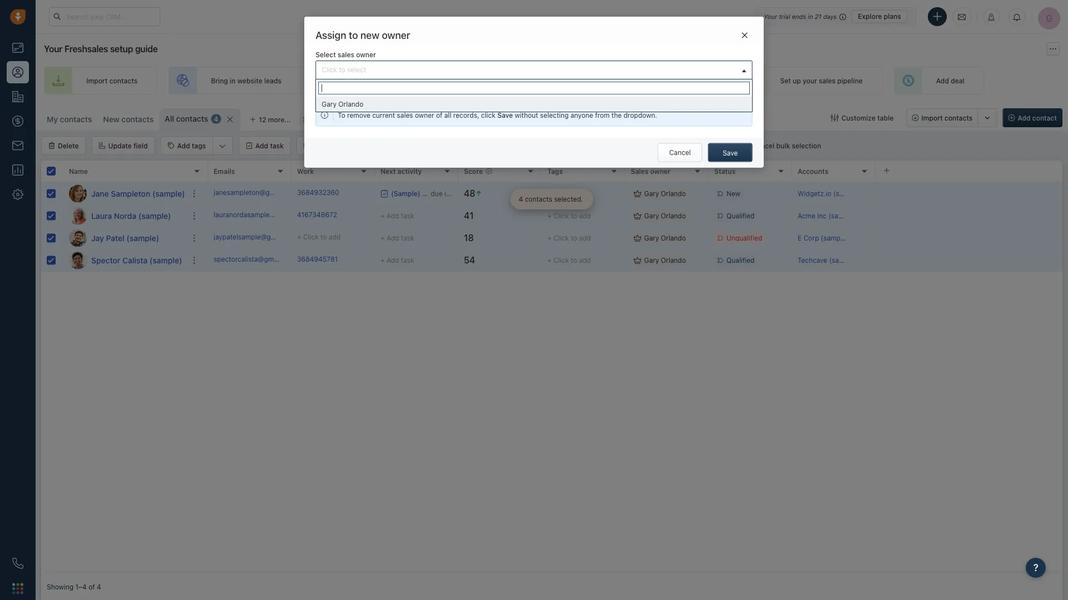Task type: describe. For each thing, give the bounding box(es) containing it.
sales inside set up your sales pipeline link
[[819, 77, 836, 85]]

explore plans
[[858, 13, 901, 20]]

sms
[[392, 142, 406, 150]]

gary inside option
[[322, 101, 337, 108]]

gary orlando for 54
[[644, 257, 686, 265]]

ends
[[792, 13, 806, 20]]

bring
[[211, 77, 228, 85]]

work
[[297, 167, 314, 175]]

add for 41
[[579, 212, 591, 220]]

(sample) for laura norda (sample)
[[138, 211, 171, 221]]

janesampleton@gmail.com 3684932360
[[214, 189, 339, 197]]

owner right the sales
[[650, 167, 671, 175]]

1 leads from the left
[[264, 77, 282, 85]]

(sample) for acme inc (sample)
[[829, 212, 856, 220]]

cell for 18
[[876, 228, 1063, 249]]

1 vertical spatial of
[[89, 584, 95, 591]]

gary orlando for 41
[[644, 212, 686, 220]]

spectorcalista@gmail.com 3684945781
[[214, 256, 338, 263]]

customize table
[[842, 114, 894, 122]]

sales owner
[[631, 167, 671, 175]]

to inside route leads to your team link
[[520, 77, 526, 85]]

gary for 41
[[644, 212, 659, 220]]

deal
[[951, 77, 965, 85]]

gary for 18
[[644, 234, 659, 242]]

container_wx8msf4aqz5i3rn1 image for 54
[[634, 257, 642, 265]]

my
[[47, 115, 58, 124]]

press space to deselect this row. row containing 54
[[208, 250, 1063, 272]]

click inside "dropdown button"
[[322, 66, 337, 74]]

0 horizontal spatial 4
[[97, 584, 101, 591]]

sales right current
[[397, 111, 413, 119]]

contacts down 'setup'
[[109, 77, 138, 85]]

etc.)
[[483, 90, 497, 98]]

+ add task for 41
[[381, 212, 414, 220]]

all
[[165, 114, 174, 124]]

click to select button
[[316, 61, 753, 80]]

to inside the add to sequence button
[[450, 142, 457, 150]]

new contacts
[[103, 115, 154, 124]]

add to sequence group
[[419, 136, 517, 155]]

48
[[464, 188, 475, 199]]

press space to deselect this row. row containing 48
[[208, 183, 1063, 205]]

bulk email button
[[297, 136, 354, 155]]

of inside assign to new owner dialog
[[436, 111, 443, 119]]

contacts right the all
[[176, 114, 208, 124]]

⌘
[[303, 116, 309, 123]]

jane
[[91, 189, 109, 198]]

press space to deselect this row. row containing jane sampleton (sample)
[[41, 183, 208, 205]]

add contact button
[[1003, 108, 1063, 127]]

new
[[361, 29, 380, 41]]

3684932360
[[297, 189, 339, 197]]

the
[[612, 111, 622, 119]]

click for jaypatelsample@gmail.com
[[554, 234, 569, 242]]

angle down image for the add to sequence button
[[503, 141, 510, 152]]

+ click to add for 41
[[548, 212, 591, 220]]

save inside button
[[723, 149, 738, 157]]

create
[[634, 77, 655, 85]]

delete
[[58, 142, 79, 150]]

techcave (sample) link
[[798, 257, 857, 265]]

add to power dialer list
[[539, 142, 614, 150]]

assign for assign to
[[643, 142, 665, 150]]

task for 41
[[401, 212, 414, 220]]

invite
[[355, 77, 373, 85]]

2 team from the left
[[544, 77, 560, 85]]

next activity
[[381, 167, 422, 175]]

update field button
[[92, 136, 155, 155]]

3684945781
[[297, 256, 338, 263]]

+ add task for 54
[[381, 257, 414, 265]]

add for add to power dialer list
[[539, 142, 552, 150]]

widgetz.io
[[798, 190, 832, 198]]

bring in website leads
[[211, 77, 282, 85]]

your for your freshsales setup guide
[[44, 44, 62, 54]]

(sample) down e corp (sample) link
[[829, 257, 857, 265]]

bulk for bulk email
[[313, 142, 327, 150]]

l image
[[69, 207, 87, 225]]

your inside route leads to your team link
[[528, 77, 542, 85]]

widgetz.io (sample)
[[798, 190, 861, 198]]

save button
[[708, 143, 753, 162]]

assign to
[[643, 142, 673, 150]]

add for add contact
[[1018, 114, 1031, 122]]

showing 1–4 of 4
[[47, 584, 101, 591]]

set up your sales pipeline link
[[738, 67, 883, 95]]

merge button
[[686, 136, 730, 155]]

gary orlando list box
[[316, 97, 752, 112]]

task inside add task button
[[270, 142, 284, 150]]

owner up selecting
[[539, 90, 558, 98]]

click
[[481, 111, 496, 119]]

list
[[604, 142, 614, 150]]

contacts right my
[[60, 115, 92, 124]]

add tags
[[177, 142, 206, 150]]

freshsales
[[64, 44, 108, 54]]

tags
[[548, 167, 563, 175]]

orlando for 54
[[661, 257, 686, 265]]

2 horizontal spatial 4
[[519, 196, 523, 203]]

sequence for create sales sequence
[[676, 77, 707, 85]]

tags
[[192, 142, 206, 150]]

cancel for cancel
[[669, 149, 691, 157]]

lauranordasample@gmail.com link
[[214, 210, 308, 222]]

1–4
[[75, 584, 87, 591]]

(sample) for jay patel (sample)
[[127, 234, 159, 243]]

2 leads from the left
[[501, 77, 518, 85]]

customize table button
[[824, 108, 901, 127]]

to inside 'click to select' "dropdown button"
[[339, 66, 345, 74]]

up
[[793, 77, 801, 85]]

add to sequence button
[[420, 137, 497, 155]]

press space to deselect this row. row containing laura norda (sample)
[[41, 205, 208, 228]]

your trial ends in 21 days
[[764, 13, 837, 20]]

press space to deselect this row. row containing spector calista (sample)
[[41, 250, 208, 272]]

email
[[329, 142, 346, 150]]

jay patel (sample)
[[91, 234, 159, 243]]

add contact
[[1018, 114, 1057, 122]]

select
[[347, 66, 366, 74]]

angle down image for add tags button
[[219, 141, 226, 152]]

all contacts link
[[165, 114, 208, 125]]

cancel bulk selection
[[753, 142, 821, 150]]

lauranordasample@gmail.com
[[214, 211, 308, 219]]

contact
[[1033, 114, 1057, 122]]

days
[[823, 13, 837, 20]]

selected.
[[554, 196, 583, 203]]

0 horizontal spatial save
[[498, 111, 513, 119]]

orlando inside option
[[338, 101, 363, 108]]

meetings,
[[450, 90, 481, 98]]

(sample) for jane sampleton (sample)
[[152, 189, 185, 198]]

1 + click to add from the top
[[548, 190, 591, 198]]

task for 18
[[401, 235, 414, 242]]

owner left the all
[[415, 111, 434, 119]]

widgetz.io (sample) link
[[798, 190, 861, 198]]

jaypatelsample@gmail.com link
[[214, 232, 299, 244]]

click to select
[[322, 66, 366, 74]]

laura norda (sample) link
[[91, 211, 171, 222]]

create sales sequence
[[634, 77, 707, 85]]

assign to new owner dialog
[[304, 17, 764, 168]]

o
[[311, 116, 316, 123]]

to remove current sales owner of all records, click save without selecting anyone from the dropdown.
[[338, 111, 657, 119]]

grid containing 48
[[41, 160, 1063, 574]]

reassign
[[331, 90, 359, 98]]

18
[[464, 233, 474, 243]]

12
[[259, 116, 266, 124]]

3684945781 link
[[297, 255, 338, 267]]

select sales owner
[[316, 51, 376, 59]]

add for 18
[[579, 234, 591, 242]]

norda
[[114, 211, 136, 221]]

sales right this
[[521, 90, 537, 98]]

owner right new
[[382, 29, 410, 41]]

1 horizontal spatial in
[[808, 13, 813, 20]]

patel
[[106, 234, 124, 243]]

jane sampleton (sample)
[[91, 189, 185, 198]]

bulk sms
[[376, 142, 406, 150]]

(sample) for e corp (sample)
[[821, 234, 849, 242]]

jay patel (sample) link
[[91, 233, 159, 244]]

add to power dialer list button
[[523, 136, 621, 155]]

(sample) up acme inc (sample) link
[[833, 190, 861, 198]]



Task type: vqa. For each thing, say whether or not it's contained in the screenshot.
"DEFAULT PIPELINE"
no



Task type: locate. For each thing, give the bounding box(es) containing it.
12 more... button
[[243, 112, 297, 127]]

0 vertical spatial j image
[[69, 185, 87, 203]]

of
[[436, 111, 443, 119], [89, 584, 95, 591]]

container_wx8msf4aqz5i3rn1 image for 18
[[634, 235, 642, 242]]

spectorcalista@gmail.com link
[[214, 255, 296, 267]]

2 vertical spatial + add task
[[381, 257, 414, 265]]

add tags button
[[161, 137, 213, 155]]

sequence inside create sales sequence link
[[676, 77, 707, 85]]

update field
[[108, 142, 148, 150]]

1 horizontal spatial save
[[723, 149, 738, 157]]

phone image
[[12, 559, 23, 570]]

import contacts link
[[44, 67, 158, 95]]

(sample) right corp
[[821, 234, 849, 242]]

set
[[780, 77, 791, 85]]

1 horizontal spatial of
[[436, 111, 443, 119]]

import contacts
[[86, 77, 138, 85], [922, 114, 973, 122]]

assign to new owner
[[316, 29, 410, 41]]

owner
[[382, 29, 410, 41], [356, 51, 376, 59], [539, 90, 558, 98], [415, 111, 434, 119], [650, 167, 671, 175]]

import inside import contacts link
[[86, 77, 108, 85]]

1 vertical spatial import
[[922, 114, 943, 122]]

sequence right create
[[676, 77, 707, 85]]

1 team from the left
[[391, 77, 407, 85]]

click for spectorcalista@gmail.com
[[554, 257, 569, 265]]

contacts down deal
[[945, 114, 973, 122]]

21
[[815, 13, 822, 20]]

add tags group
[[160, 136, 233, 155]]

acme inc (sample)
[[798, 212, 856, 220]]

j image for jay patel (sample)
[[69, 230, 87, 247]]

cancel button
[[658, 143, 702, 162]]

bulk for bulk sms
[[376, 142, 390, 150]]

your left trial
[[764, 13, 777, 20]]

(sample) down jane sampleton (sample) link
[[138, 211, 171, 221]]

to inside assign to button
[[667, 142, 673, 150]]

0 horizontal spatial assign
[[316, 29, 346, 41]]

import for import contacts 'button' at right top
[[922, 114, 943, 122]]

row group
[[41, 183, 208, 272], [208, 183, 1063, 272]]

save up status at the top of page
[[723, 149, 738, 157]]

j image for jane sampleton (sample)
[[69, 185, 87, 203]]

more...
[[268, 116, 291, 124]]

contacts inside 'button'
[[945, 114, 973, 122]]

leads right 'website'
[[264, 77, 282, 85]]

of left the all
[[436, 111, 443, 119]]

0 vertical spatial save
[[498, 111, 513, 119]]

Search your CRM... text field
[[49, 7, 160, 26]]

unqualified
[[727, 234, 762, 242]]

0 vertical spatial sequence
[[676, 77, 707, 85]]

gary orlando inside option
[[322, 101, 363, 108]]

(sample)
[[152, 189, 185, 198], [833, 190, 861, 198], [138, 211, 171, 221], [829, 212, 856, 220], [127, 234, 159, 243], [821, 234, 849, 242], [150, 256, 182, 265], [829, 257, 857, 265]]

2 vertical spatial 4
[[97, 584, 101, 591]]

email image
[[958, 12, 966, 21]]

1 bulk from the left
[[313, 142, 327, 150]]

spector calista (sample) link
[[91, 255, 182, 266]]

import
[[86, 77, 108, 85], [922, 114, 943, 122]]

4 cell from the top
[[876, 250, 1063, 272]]

1 horizontal spatial sequence
[[676, 77, 707, 85]]

0 horizontal spatial in
[[230, 77, 236, 85]]

sales up click to select
[[338, 51, 354, 59]]

2 + add task from the top
[[381, 235, 414, 242]]

1 your from the left
[[374, 77, 389, 85]]

activities
[[397, 90, 425, 98]]

of right the "1–4"
[[89, 584, 95, 591]]

add for add task
[[255, 142, 268, 150]]

3 your from the left
[[803, 77, 817, 85]]

sales left pipeline
[[819, 77, 836, 85]]

1 horizontal spatial import contacts
[[922, 114, 973, 122]]

add
[[579, 190, 591, 198], [579, 212, 591, 220], [329, 233, 341, 241], [579, 234, 591, 242], [579, 257, 591, 265]]

bring in website leads link
[[169, 67, 302, 95]]

qualified for 41
[[727, 212, 755, 220]]

sequence for add to sequence
[[459, 142, 490, 150]]

0 horizontal spatial your
[[374, 77, 389, 85]]

orlando for 41
[[661, 212, 686, 220]]

create sales sequence link
[[592, 67, 727, 95]]

1 horizontal spatial your
[[528, 77, 542, 85]]

0 horizontal spatial cancel
[[669, 149, 691, 157]]

0 vertical spatial in
[[808, 13, 813, 20]]

2 angle down image from the left
[[503, 141, 510, 152]]

new down status at the top of page
[[727, 190, 741, 198]]

bulk
[[313, 142, 327, 150], [376, 142, 390, 150]]

invite your team link
[[313, 67, 427, 95]]

orlando for 18
[[661, 234, 686, 242]]

invite your team
[[355, 77, 407, 85]]

j image left jay at top
[[69, 230, 87, 247]]

your right invite
[[374, 77, 389, 85]]

+ click to add for 54
[[548, 257, 591, 265]]

1 vertical spatial your
[[44, 44, 62, 54]]

qualified for 54
[[727, 257, 755, 265]]

click for janesampleton@gmail.com
[[554, 190, 569, 198]]

sales down invite your team
[[379, 90, 395, 98]]

1 horizontal spatial 4
[[214, 115, 218, 123]]

4 right the "1–4"
[[97, 584, 101, 591]]

1 horizontal spatial team
[[544, 77, 560, 85]]

assign up 'sales owner'
[[643, 142, 665, 150]]

current
[[372, 111, 395, 119]]

add deal link
[[894, 67, 985, 95]]

0 vertical spatial 4
[[214, 115, 218, 123]]

1 vertical spatial save
[[723, 149, 738, 157]]

cancel left merge
[[669, 149, 691, 157]]

2 row group from the left
[[208, 183, 1063, 272]]

import contacts button
[[907, 108, 978, 127]]

cell for 54
[[876, 250, 1063, 272]]

your inside set up your sales pipeline link
[[803, 77, 817, 85]]

angle down image
[[219, 141, 226, 152], [503, 141, 510, 152]]

1 horizontal spatial new
[[727, 190, 741, 198]]

to inside add to power dialer list button
[[554, 142, 561, 150]]

e corp (sample)
[[798, 234, 849, 242]]

press space to deselect this row. row containing 41
[[208, 205, 1063, 228]]

row group containing jane sampleton (sample)
[[41, 183, 208, 272]]

sales inside create sales sequence link
[[657, 77, 674, 85]]

1 angle down image from the left
[[219, 141, 226, 152]]

showing
[[47, 584, 74, 591]]

your for your trial ends in 21 days
[[764, 13, 777, 20]]

0 horizontal spatial of
[[89, 584, 95, 591]]

1 + add task from the top
[[381, 212, 414, 220]]

anyone
[[571, 111, 593, 119]]

(sample) right calista
[[150, 256, 182, 265]]

0 horizontal spatial import
[[86, 77, 108, 85]]

2 + click to add from the top
[[548, 212, 591, 220]]

your up the gary orlando option
[[528, 77, 542, 85]]

+ add task for 18
[[381, 235, 414, 242]]

1 j image from the top
[[69, 185, 87, 203]]

4 left selected.
[[519, 196, 523, 203]]

1 vertical spatial qualified
[[727, 257, 755, 265]]

(sample) up spector calista (sample)
[[127, 234, 159, 243]]

task for 54
[[401, 257, 414, 265]]

1 vertical spatial assign
[[643, 142, 665, 150]]

add for add tags
[[177, 142, 190, 150]]

cancel for cancel bulk selection
[[753, 142, 775, 150]]

click for lauranordasample@gmail.com
[[554, 212, 569, 220]]

3684932360 link
[[297, 188, 339, 200]]

0 vertical spatial import contacts
[[86, 77, 138, 85]]

route leads to your team
[[480, 77, 560, 85]]

cancel left bulk
[[753, 142, 775, 150]]

1 horizontal spatial cancel
[[753, 142, 775, 150]]

3 + add task from the top
[[381, 257, 414, 265]]

2 cell from the top
[[876, 205, 1063, 227]]

cancel
[[753, 142, 775, 150], [669, 149, 691, 157]]

1 vertical spatial in
[[230, 77, 236, 85]]

1 vertical spatial j image
[[69, 230, 87, 247]]

cancel inside 'button'
[[669, 149, 691, 157]]

delete button
[[41, 136, 86, 155]]

bulk left the email
[[313, 142, 327, 150]]

0 vertical spatial of
[[436, 111, 443, 119]]

j image left jane
[[69, 185, 87, 203]]

new for new contacts
[[103, 115, 119, 124]]

1 vertical spatial + add task
[[381, 235, 414, 242]]

add inside button
[[177, 142, 190, 150]]

0 horizontal spatial leads
[[264, 77, 282, 85]]

1 horizontal spatial bulk
[[376, 142, 390, 150]]

set up your sales pipeline
[[780, 77, 863, 85]]

add task button
[[239, 136, 291, 155]]

assign inside button
[[643, 142, 665, 150]]

import down the your freshsales setup guide
[[86, 77, 108, 85]]

score
[[464, 167, 483, 175]]

4167348672
[[297, 211, 337, 219]]

janesampleton@gmail.com
[[214, 189, 298, 197]]

assign for assign to new owner
[[316, 29, 346, 41]]

2 j image from the top
[[69, 230, 87, 247]]

sampleton
[[111, 189, 150, 198]]

gary for 54
[[644, 257, 659, 265]]

new contacts button
[[98, 108, 159, 131], [103, 115, 154, 124]]

+ click to add for 18
[[548, 234, 591, 242]]

in left 21
[[808, 13, 813, 20]]

0 horizontal spatial sequence
[[459, 142, 490, 150]]

table
[[878, 114, 894, 122]]

12 more...
[[259, 116, 291, 124]]

add for add deal
[[936, 77, 949, 85]]

import for import contacts link
[[86, 77, 108, 85]]

import down add deal link
[[922, 114, 943, 122]]

bulk email
[[313, 142, 346, 150]]

techcave (sample)
[[798, 257, 857, 265]]

qualified down unqualified
[[727, 257, 755, 265]]

2 your from the left
[[528, 77, 542, 85]]

row group containing 48
[[208, 183, 1063, 272]]

new for new
[[727, 190, 741, 198]]

0 horizontal spatial import contacts
[[86, 77, 138, 85]]

sales right create
[[657, 77, 674, 85]]

container_wx8msf4aqz5i3rn1 image
[[831, 114, 839, 122], [634, 235, 642, 242], [634, 257, 642, 265]]

all contacts 4
[[165, 114, 218, 124]]

to
[[338, 111, 345, 119]]

sequence up the score
[[459, 142, 490, 150]]

0 horizontal spatial team
[[391, 77, 407, 85]]

jay
[[91, 234, 104, 243]]

1 vertical spatial 4
[[519, 196, 523, 203]]

0 vertical spatial qualified
[[727, 212, 755, 220]]

press space to deselect this row. row containing 18
[[208, 228, 1063, 250]]

0 vertical spatial new
[[103, 115, 119, 124]]

assign up select
[[316, 29, 346, 41]]

j image
[[69, 185, 87, 203], [69, 230, 87, 247]]

(sample) right the sampleton
[[152, 189, 185, 198]]

status
[[714, 167, 736, 175]]

spector calista (sample)
[[91, 256, 182, 265]]

angle down image inside 'add to sequence' group
[[503, 141, 510, 152]]

1 row group from the left
[[41, 183, 208, 272]]

add task
[[255, 142, 284, 150]]

spectorcalista@gmail.com
[[214, 256, 296, 263]]

angle down image right tags
[[219, 141, 226, 152]]

qualified
[[727, 212, 755, 220], [727, 257, 755, 265]]

1 horizontal spatial your
[[764, 13, 777, 20]]

sequence
[[676, 77, 707, 85], [459, 142, 490, 150]]

1 vertical spatial sequence
[[459, 142, 490, 150]]

import inside import contacts 'button'
[[922, 114, 943, 122]]

qualified up unqualified
[[727, 212, 755, 220]]

0 vertical spatial your
[[764, 13, 777, 20]]

0 vertical spatial import
[[86, 77, 108, 85]]

3 cell from the top
[[876, 228, 1063, 249]]

angle down image inside add tags group
[[219, 141, 226, 152]]

leads up this
[[501, 77, 518, 85]]

spector
[[91, 256, 120, 265]]

bulk left 'sms'
[[376, 142, 390, 150]]

1 qualified from the top
[[727, 212, 755, 220]]

team up activities
[[391, 77, 407, 85]]

in right bring
[[230, 77, 236, 85]]

2 qualified from the top
[[727, 257, 755, 265]]

1 cell from the top
[[876, 183, 1063, 205]]

0 vertical spatial + add task
[[381, 212, 414, 220]]

(sample) for spector calista (sample)
[[150, 256, 182, 265]]

team up the gary orlando option
[[544, 77, 560, 85]]

1 horizontal spatial assign
[[643, 142, 665, 150]]

sequence inside the add to sequence button
[[459, 142, 490, 150]]

contacts up field
[[122, 115, 154, 124]]

4 + click to add from the top
[[548, 257, 591, 265]]

0 vertical spatial assign
[[316, 29, 346, 41]]

techcave
[[798, 257, 828, 265]]

cell for 41
[[876, 205, 1063, 227]]

bulk sms button
[[359, 136, 413, 155]]

e corp (sample) link
[[798, 234, 849, 242]]

gary
[[322, 101, 337, 108], [644, 190, 659, 198], [644, 212, 659, 220], [644, 234, 659, 242], [644, 257, 659, 265]]

4 right all contacts link
[[214, 115, 218, 123]]

cell
[[876, 183, 1063, 205], [876, 205, 1063, 227], [876, 228, 1063, 249], [876, 250, 1063, 272]]

assign inside dialog
[[316, 29, 346, 41]]

name row
[[41, 161, 208, 183]]

import contacts down 'setup'
[[86, 77, 138, 85]]

e
[[798, 234, 802, 242]]

press space to deselect this row. row
[[41, 183, 208, 205], [208, 183, 1063, 205], [41, 205, 208, 228], [208, 205, 1063, 228], [41, 228, 208, 250], [208, 228, 1063, 250], [41, 250, 208, 272], [208, 250, 1063, 272]]

save right click
[[498, 111, 513, 119]]

janesampleton@gmail.com link
[[214, 188, 298, 200]]

your right up
[[803, 77, 817, 85]]

2 horizontal spatial your
[[803, 77, 817, 85]]

0 vertical spatial container_wx8msf4aqz5i3rn1 image
[[831, 114, 839, 122]]

1 horizontal spatial import
[[922, 114, 943, 122]]

1 vertical spatial container_wx8msf4aqz5i3rn1 image
[[634, 235, 642, 242]]

your inside invite your team link
[[374, 77, 389, 85]]

4 inside all contacts 4
[[214, 115, 218, 123]]

None search field
[[318, 82, 750, 95]]

add for add to sequence
[[436, 142, 449, 150]]

website
[[237, 77, 262, 85]]

contacts left selected.
[[525, 196, 552, 203]]

container_wx8msf4aqz5i3rn1 image inside customize table "button"
[[831, 114, 839, 122]]

gary orlando option
[[316, 97, 752, 112]]

1 horizontal spatial angle down image
[[503, 141, 510, 152]]

s image
[[69, 252, 87, 270]]

3 + click to add from the top
[[548, 234, 591, 242]]

your left freshsales
[[44, 44, 62, 54]]

import contacts down add deal
[[922, 114, 973, 122]]

power
[[562, 142, 582, 150]]

2 vertical spatial container_wx8msf4aqz5i3rn1 image
[[634, 257, 642, 265]]

save
[[498, 111, 513, 119], [723, 149, 738, 157]]

2 bulk from the left
[[376, 142, 390, 150]]

freshworks switcher image
[[12, 584, 23, 595]]

(sample) right inc
[[829, 212, 856, 220]]

angle down image down to remove current sales owner of all records, click save without selecting anyone from the dropdown.
[[503, 141, 510, 152]]

import contacts for import contacts link
[[86, 77, 138, 85]]

import contacts group
[[907, 108, 997, 127]]

import contacts for import contacts 'button' at right top
[[922, 114, 973, 122]]

new up 'update'
[[103, 115, 119, 124]]

⌘ o
[[303, 116, 316, 123]]

without
[[515, 111, 538, 119]]

laura norda (sample)
[[91, 211, 171, 221]]

press space to deselect this row. row containing jay patel (sample)
[[41, 228, 208, 250]]

import contacts inside 'button'
[[922, 114, 973, 122]]

trial
[[779, 13, 790, 20]]

+
[[548, 190, 552, 198], [548, 212, 552, 220], [381, 212, 385, 220], [297, 233, 301, 241], [548, 234, 552, 242], [381, 235, 385, 242], [548, 257, 552, 265], [381, 257, 385, 265]]

phone element
[[7, 553, 29, 575]]

1 horizontal spatial leads
[[501, 77, 518, 85]]

0 horizontal spatial angle down image
[[219, 141, 226, 152]]

0 horizontal spatial your
[[44, 44, 62, 54]]

1 vertical spatial new
[[727, 190, 741, 198]]

laura
[[91, 211, 112, 221]]

1 vertical spatial import contacts
[[922, 114, 973, 122]]

0 horizontal spatial new
[[103, 115, 119, 124]]

owner up select
[[356, 51, 376, 59]]

0 horizontal spatial bulk
[[313, 142, 327, 150]]

container_wx8msf4aqz5i3rn1 image
[[740, 142, 748, 150], [381, 190, 388, 198], [634, 190, 642, 198], [634, 212, 642, 220]]

grid
[[41, 160, 1063, 574]]

gary orlando for 18
[[644, 234, 686, 242]]

add for 54
[[579, 257, 591, 265]]

+ add task
[[381, 212, 414, 220], [381, 235, 414, 242], [381, 257, 414, 265]]



